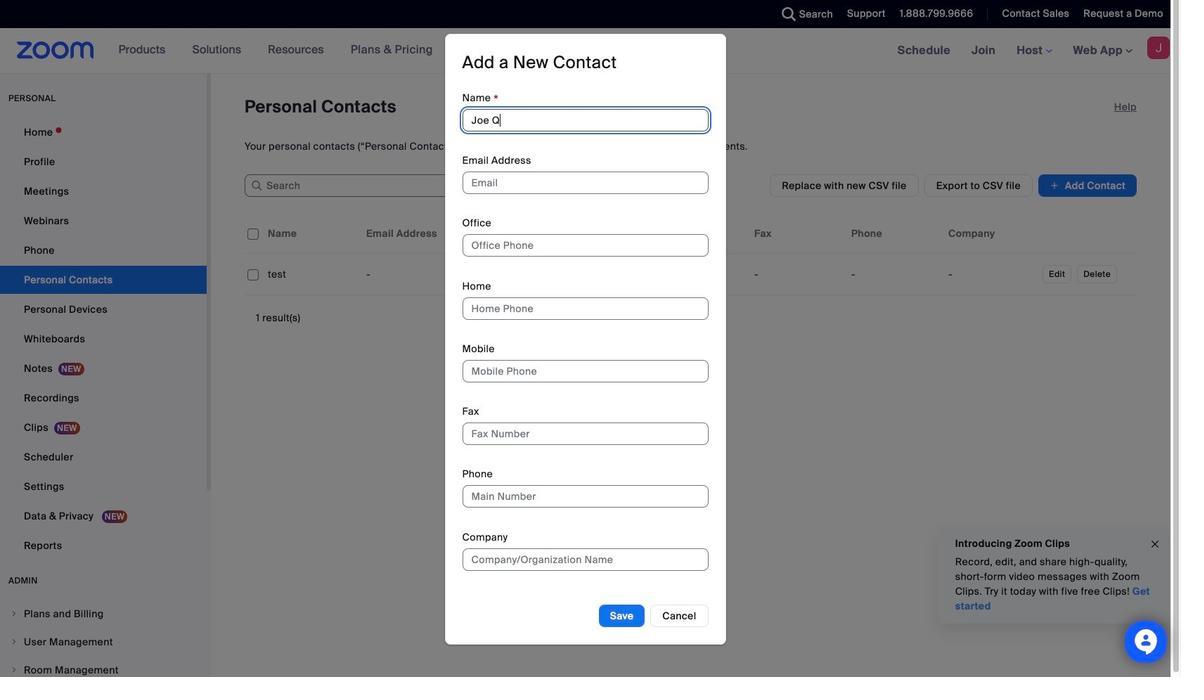 Task type: locate. For each thing, give the bounding box(es) containing it.
dialog
[[445, 34, 726, 645]]

Company/Organization Name text field
[[463, 548, 709, 571]]

meetings navigation
[[888, 28, 1182, 74]]

cell
[[555, 254, 652, 295], [262, 260, 361, 288], [361, 260, 458, 288], [458, 260, 555, 288], [652, 260, 749, 288], [749, 260, 846, 288], [846, 260, 943, 288], [943, 260, 1041, 288]]

Fax Number text field
[[463, 423, 709, 445]]

banner
[[0, 28, 1182, 74]]

Email text field
[[463, 172, 709, 194]]

Main Number text field
[[463, 486, 709, 508]]

application
[[245, 214, 1148, 306]]

Mobile Phone text field
[[463, 360, 709, 383]]

add image
[[1050, 179, 1060, 193]]

personal menu menu
[[0, 118, 207, 561]]

First and Last Name text field
[[463, 109, 709, 131]]

close image
[[1150, 537, 1162, 553]]



Task type: describe. For each thing, give the bounding box(es) containing it.
Office Phone text field
[[463, 235, 709, 257]]

Search Contacts Input text field
[[245, 174, 456, 197]]

Home Phone text field
[[463, 297, 709, 320]]

admin menu menu
[[0, 601, 207, 678]]

product information navigation
[[108, 28, 444, 73]]



Task type: vqa. For each thing, say whether or not it's contained in the screenshot.
'Tabs Of Meeting' Tab List
no



